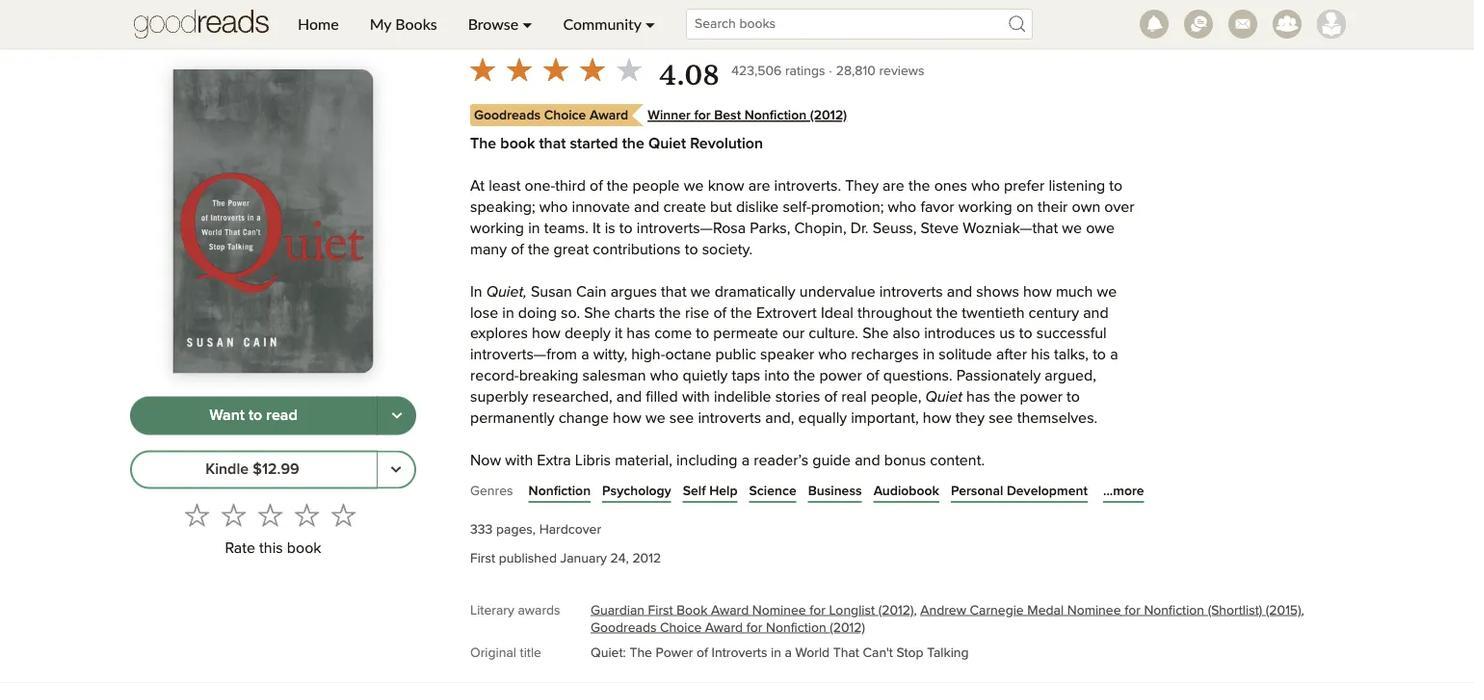 Task type: vqa. For each thing, say whether or not it's contained in the screenshot.
least
yes



Task type: locate. For each thing, give the bounding box(es) containing it.
to right us
[[1019, 326, 1032, 342]]

carnegie
[[970, 604, 1024, 617]]

goodreads author image
[[587, 14, 607, 33]]

1 horizontal spatial nominee
[[1067, 604, 1121, 617]]

and down people
[[634, 200, 660, 215]]

1 ▾ from the left
[[522, 14, 532, 33]]

the down passionately
[[994, 390, 1016, 405]]

wozniak—that
[[963, 221, 1058, 236]]

1 horizontal spatial with
[[682, 390, 710, 405]]

cain left goodreads author image
[[535, 13, 584, 39]]

(2012) down the longlist
[[830, 621, 865, 635]]

0 horizontal spatial the
[[470, 136, 496, 152]]

working
[[958, 200, 1012, 215], [470, 221, 524, 236]]

choice up started
[[544, 109, 586, 122]]

to inside button
[[249, 408, 262, 423]]

we right much
[[1097, 284, 1117, 300]]

quiet down the 'winner'
[[648, 136, 686, 152]]

in left teams.
[[528, 221, 540, 236]]

the
[[622, 136, 644, 152], [607, 179, 629, 194], [909, 179, 930, 194], [528, 242, 550, 257], [659, 305, 681, 321], [731, 305, 752, 321], [936, 305, 958, 321], [794, 369, 815, 384], [994, 390, 1016, 405]]

0 vertical spatial (2012)
[[810, 109, 847, 122]]

1 horizontal spatial that
[[661, 284, 687, 300]]

introverts up throughout at the top right of the page
[[879, 284, 943, 300]]

0 vertical spatial choice
[[544, 109, 586, 122]]

favor
[[920, 200, 954, 215]]

nominee
[[752, 604, 806, 617], [1067, 604, 1121, 617]]

0 vertical spatial she
[[584, 305, 610, 321]]

dramatically
[[715, 284, 796, 300]]

0 horizontal spatial see
[[669, 411, 694, 426]]

0 vertical spatial book
[[500, 136, 535, 152]]

0 horizontal spatial ,
[[914, 604, 917, 617]]

hardcover
[[539, 523, 601, 536]]

, left 'andrew'
[[914, 604, 917, 617]]

0 horizontal spatial are
[[748, 179, 770, 194]]

1 horizontal spatial has
[[966, 390, 990, 405]]

genres
[[470, 484, 513, 498]]

1 horizontal spatial introverts
[[879, 284, 943, 300]]

contributions
[[593, 242, 681, 257]]

quiet up they
[[925, 390, 966, 405]]

permanently
[[470, 411, 555, 426]]

that up rise
[[661, 284, 687, 300]]

423,506
[[731, 65, 782, 78]]

she up deeply
[[584, 305, 610, 321]]

0 vertical spatial has
[[627, 326, 650, 342]]

susan inside susan cain argues that we dramatically undervalue introverts and shows how much we lose in doing so. she charts the rise of the extrovert ideal throughout the twentieth century and explores how deeply it has come to permeate our culture. she also introduces us to successful introverts—from a witty, high-octane public speaker who recharges in solitude after his talks, to a record-breaking salesman who quietly taps into the power of questions. passionately argued, superbly researched, and filled with indelible stories of real people,
[[531, 284, 572, 300]]

the right started
[[622, 136, 644, 152]]

choice
[[544, 109, 586, 122], [660, 621, 702, 635]]

2 nominee from the left
[[1067, 604, 1121, 617]]

1 horizontal spatial choice
[[660, 621, 702, 635]]

333
[[470, 523, 493, 536]]

1 vertical spatial choice
[[660, 621, 702, 635]]

book right this
[[287, 541, 321, 556]]

chopin,
[[794, 221, 847, 236]]

are right they
[[883, 179, 905, 194]]

home link
[[282, 0, 354, 48]]

one-
[[525, 179, 555, 194]]

psychology
[[602, 484, 671, 498]]

(2012) right the longlist
[[878, 604, 914, 617]]

cain up so.
[[576, 284, 607, 300]]

0 vertical spatial with
[[682, 390, 710, 405]]

over
[[1104, 200, 1135, 215]]

0 horizontal spatial power
[[819, 369, 862, 384]]

speaking;
[[470, 200, 535, 215]]

the left the great
[[528, 242, 550, 257]]

at least one-third of the people we know are introverts. they are the ones who prefer listening to speaking; who innovate and create but dislike self-promotion; who favor working on their own over working in teams. it is to introverts—rosa parks, chopin, dr. seuss, steve wozniak—that we owe many of the great contributions to society.
[[470, 179, 1135, 257]]

1 vertical spatial goodreads
[[591, 621, 657, 635]]

how right change
[[613, 411, 641, 426]]

, right (shortlist)
[[1301, 604, 1304, 617]]

and right guide
[[855, 453, 880, 468]]

has up they
[[966, 390, 990, 405]]

0 vertical spatial the
[[470, 136, 496, 152]]

2 vertical spatial award
[[705, 621, 743, 635]]

read
[[266, 408, 297, 423]]

0 vertical spatial power
[[819, 369, 862, 384]]

1 vertical spatial the
[[630, 646, 652, 660]]

0 horizontal spatial book
[[287, 541, 321, 556]]

culture.
[[809, 326, 859, 342]]

▾ right community
[[645, 14, 655, 33]]

innovate
[[572, 200, 630, 215]]

of right many
[[511, 242, 524, 257]]

power
[[656, 646, 693, 660]]

into
[[764, 369, 790, 384]]

1 horizontal spatial quiet
[[925, 390, 966, 405]]

how
[[1023, 284, 1052, 300], [532, 326, 561, 342], [613, 411, 641, 426], [923, 411, 951, 426]]

susan
[[470, 13, 530, 39], [531, 284, 572, 300]]

(2012)
[[810, 109, 847, 122], [878, 604, 914, 617], [830, 621, 865, 635]]

important,
[[851, 411, 919, 426]]

0 vertical spatial that
[[539, 136, 566, 152]]

first left "book"
[[648, 604, 673, 617]]

power up real
[[819, 369, 862, 384]]

1 vertical spatial susan
[[531, 284, 572, 300]]

quiet:
[[591, 646, 626, 660]]

goodreads down rating 4.08 out of 5 image
[[474, 109, 541, 122]]

0 horizontal spatial introverts
[[698, 411, 761, 426]]

the up stories
[[794, 369, 815, 384]]

award right "book"
[[711, 604, 749, 617]]

people,
[[871, 390, 922, 405]]

1 vertical spatial first
[[648, 604, 673, 617]]

rating 4.08 out of 5 image
[[464, 51, 647, 88]]

0 horizontal spatial with
[[505, 453, 533, 468]]

want to read
[[209, 408, 297, 423]]

nominee up quiet: the power of introverts in a world that can't stop talking
[[752, 604, 806, 617]]

we up rise
[[691, 284, 711, 300]]

for left best
[[694, 109, 711, 122]]

of up innovate
[[590, 179, 603, 194]]

revolution
[[690, 136, 763, 152]]

bonus
[[884, 453, 926, 468]]

original title
[[470, 646, 541, 660]]

are up dislike
[[748, 179, 770, 194]]

0 vertical spatial working
[[958, 200, 1012, 215]]

nonfiction up world
[[766, 621, 826, 635]]

423,506 ratings
[[731, 65, 825, 78]]

0 vertical spatial cain
[[535, 13, 584, 39]]

susan cain link
[[470, 13, 607, 40]]

1 vertical spatial (2012)
[[878, 604, 914, 617]]

see down filled
[[669, 411, 694, 426]]

goodreads inside guardian first book award nominee for longlist (2012) , andrew carnegie medal nominee for nonfiction (shortlist) (2015) , goodreads choice award for nonfiction (2012)
[[591, 621, 657, 635]]

0 horizontal spatial nominee
[[752, 604, 806, 617]]

seuss,
[[873, 221, 917, 236]]

see right they
[[989, 411, 1013, 426]]

0 vertical spatial first
[[470, 552, 495, 565]]

0 vertical spatial susan
[[470, 13, 530, 39]]

working up wozniak—that
[[958, 200, 1012, 215]]

first down 333
[[470, 552, 495, 565]]

of
[[590, 179, 603, 194], [511, 242, 524, 257], [713, 305, 727, 321], [866, 369, 879, 384], [824, 390, 837, 405], [697, 646, 708, 660]]

0 horizontal spatial ▾
[[522, 14, 532, 33]]

of up equally
[[824, 390, 837, 405]]

doing
[[518, 305, 557, 321]]

1 horizontal spatial power
[[1020, 390, 1063, 405]]

1 vertical spatial quiet
[[925, 390, 966, 405]]

power up themselves. at the right bottom
[[1020, 390, 1063, 405]]

successful
[[1036, 326, 1107, 342]]

1 vertical spatial award
[[711, 604, 749, 617]]

to down argued, on the bottom of the page
[[1067, 390, 1080, 405]]

ratings
[[785, 65, 825, 78]]

2012
[[632, 552, 661, 565]]

1 vertical spatial power
[[1020, 390, 1063, 405]]

the
[[470, 136, 496, 152], [630, 646, 652, 660]]

that
[[539, 136, 566, 152], [661, 284, 687, 300]]

the right the quiet:
[[630, 646, 652, 660]]

2 are from the left
[[883, 179, 905, 194]]

rate
[[225, 541, 255, 556]]

the up permeate
[[731, 305, 752, 321]]

1 horizontal spatial working
[[958, 200, 1012, 215]]

0 horizontal spatial quiet
[[648, 136, 686, 152]]

rise
[[685, 305, 709, 321]]

1 vertical spatial cain
[[576, 284, 607, 300]]

working down "speaking;"
[[470, 221, 524, 236]]

susan cain
[[470, 13, 584, 39]]

self help link
[[683, 481, 738, 501]]

a left the reader's
[[742, 453, 750, 468]]

my books
[[370, 14, 437, 33]]

with right now
[[505, 453, 533, 468]]

1 vertical spatial working
[[470, 221, 524, 236]]

that down goodreads choice award
[[539, 136, 566, 152]]

1 vertical spatial has
[[966, 390, 990, 405]]

quiet,
[[486, 284, 527, 300]]

top genres for this book element
[[470, 479, 1344, 509]]

1 horizontal spatial see
[[989, 411, 1013, 426]]

1 horizontal spatial are
[[883, 179, 905, 194]]

for right medal
[[1125, 604, 1141, 617]]

award up the introverts
[[705, 621, 743, 635]]

of right power at the left bottom
[[697, 646, 708, 660]]

1 horizontal spatial ▾
[[645, 14, 655, 33]]

susan for susan cain
[[470, 13, 530, 39]]

cain for susan cain
[[535, 13, 584, 39]]

to left read
[[249, 408, 262, 423]]

cain inside susan cain argues that we dramatically undervalue introverts and shows how much we lose in doing so. she charts the rise of the extrovert ideal throughout the twentieth century and explores how deeply it has come to permeate our culture. she also introduces us to successful introverts—from a witty, high-octane public speaker who recharges in solitude after his talks, to a record-breaking salesman who quietly taps into the power of questions. passionately argued, superbly researched, and filled with indelible stories of real people,
[[576, 284, 607, 300]]

choice inside guardian first book award nominee for longlist (2012) , andrew carnegie medal nominee for nonfiction (shortlist) (2015) , goodreads choice award for nonfiction (2012)
[[660, 621, 702, 635]]

introverts—from
[[470, 347, 577, 363]]

stop
[[897, 646, 924, 660]]

personal
[[951, 484, 1003, 498]]

introverts.
[[774, 179, 841, 194]]

to
[[1109, 179, 1123, 194], [619, 221, 633, 236], [685, 242, 698, 257], [696, 326, 709, 342], [1019, 326, 1032, 342], [1093, 347, 1106, 363], [1067, 390, 1080, 405], [249, 408, 262, 423]]

come
[[654, 326, 692, 342]]

first inside guardian first book award nominee for longlist (2012) , andrew carnegie medal nominee for nonfiction (shortlist) (2015) , goodreads choice award for nonfiction (2012)
[[648, 604, 673, 617]]

nonfiction inside the top genres for this book element
[[529, 484, 591, 498]]

2 ▾ from the left
[[645, 14, 655, 33]]

1 vertical spatial introverts
[[698, 411, 761, 426]]

0 vertical spatial goodreads
[[474, 109, 541, 122]]

(2012) down 423,506 ratings and 28,810 reviews figure
[[810, 109, 847, 122]]

has inside susan cain argues that we dramatically undervalue introverts and shows how much we lose in doing so. she charts the rise of the extrovert ideal throughout the twentieth century and explores how deeply it has come to permeate our culture. she also introduces us to successful introverts—from a witty, high-octane public speaker who recharges in solitude after his talks, to a record-breaking salesman who quietly taps into the power of questions. passionately argued, superbly researched, and filled with indelible stories of real people,
[[627, 326, 650, 342]]

1 vertical spatial with
[[505, 453, 533, 468]]

the up at
[[470, 136, 496, 152]]

book down goodreads choice award
[[500, 136, 535, 152]]

has right it
[[627, 326, 650, 342]]

nominee right medal
[[1067, 604, 1121, 617]]

0 horizontal spatial goodreads
[[474, 109, 541, 122]]

permeate
[[713, 326, 778, 342]]

talks,
[[1054, 347, 1089, 363]]

1 horizontal spatial first
[[648, 604, 673, 617]]

cain for susan cain argues that we dramatically undervalue introverts and shows how much we lose in doing so. she charts the rise of the extrovert ideal throughout the twentieth century and explores how deeply it has come to permeate our culture. she also introduces us to successful introverts—from a witty, high-octane public speaker who recharges in solitude after his talks, to a record-breaking salesman who quietly taps into the power of questions. passionately argued, superbly researched, and filled with indelible stories of real people,
[[576, 284, 607, 300]]

0 horizontal spatial choice
[[544, 109, 586, 122]]

science link
[[749, 481, 796, 501]]

steve
[[921, 221, 959, 236]]

None search field
[[671, 9, 1048, 40]]

▾ right browse at top left
[[522, 14, 532, 33]]

with inside susan cain argues that we dramatically undervalue introverts and shows how much we lose in doing so. she charts the rise of the extrovert ideal throughout the twentieth century and explores how deeply it has come to permeate our culture. she also introduces us to successful introverts—from a witty, high-octane public speaker who recharges in solitude after his talks, to a record-breaking salesman who quietly taps into the power of questions. passionately argued, superbly researched, and filled with indelible stories of real people,
[[682, 390, 710, 405]]

salesman
[[582, 369, 646, 384]]

she up recharges
[[862, 326, 889, 342]]

introverts down indelible
[[698, 411, 761, 426]]

1 vertical spatial that
[[661, 284, 687, 300]]

introduces
[[924, 326, 995, 342]]

0 horizontal spatial has
[[627, 326, 650, 342]]

andrew
[[920, 604, 966, 617]]

award up the book that started the quiet revolution
[[590, 109, 628, 122]]

average rating of 4.08 stars. figure
[[464, 51, 731, 94]]

rate 1 out of 5 image
[[185, 502, 210, 528]]

undervalue
[[800, 284, 875, 300]]

choice down "book"
[[660, 621, 702, 635]]

also
[[893, 326, 920, 342]]

1 horizontal spatial ,
[[1301, 604, 1304, 617]]

goodreads down guardian on the bottom left of the page
[[591, 621, 657, 635]]

of down recharges
[[866, 369, 879, 384]]

introverts inside has the power to permanently change how we see introverts and, equally important, how they see themselves.
[[698, 411, 761, 426]]

0 horizontal spatial first
[[470, 552, 495, 565]]

business link
[[808, 481, 862, 501]]

for up the introverts
[[746, 621, 762, 635]]

rate 4 out of 5 image
[[294, 502, 319, 528]]

(shortlist)
[[1208, 604, 1262, 617]]

1 vertical spatial she
[[862, 326, 889, 342]]

record-
[[470, 369, 519, 384]]

on
[[1016, 200, 1034, 215]]

award
[[590, 109, 628, 122], [711, 604, 749, 617], [705, 621, 743, 635]]

to down rise
[[696, 326, 709, 342]]

1 vertical spatial book
[[287, 541, 321, 556]]

nonfiction down extra
[[529, 484, 591, 498]]

0 horizontal spatial that
[[539, 136, 566, 152]]

2 , from the left
[[1301, 604, 1304, 617]]

0 vertical spatial introverts
[[879, 284, 943, 300]]

we down filled
[[645, 411, 665, 426]]

listening
[[1049, 179, 1105, 194]]

first
[[470, 552, 495, 565], [648, 604, 673, 617]]

deeply
[[565, 326, 611, 342]]

1 horizontal spatial goodreads
[[591, 621, 657, 635]]

who up seuss,
[[888, 200, 917, 215]]

high-
[[631, 347, 665, 363]]



Task type: describe. For each thing, give the bounding box(es) containing it.
rate 3 out of 5 image
[[258, 502, 283, 528]]

least
[[489, 179, 521, 194]]

who up filled
[[650, 369, 679, 384]]

we down own
[[1062, 221, 1082, 236]]

explores
[[470, 326, 528, 342]]

to inside has the power to permanently change how we see introverts and, equally important, how they see themselves.
[[1067, 390, 1080, 405]]

has the power to permanently change how we see introverts and, equally important, how they see themselves.
[[470, 390, 1098, 426]]

breaking
[[519, 369, 578, 384]]

how left they
[[923, 411, 951, 426]]

public
[[715, 347, 756, 363]]

the up favor
[[909, 179, 930, 194]]

it
[[615, 326, 623, 342]]

to right talks,
[[1093, 347, 1106, 363]]

rate this book element
[[130, 497, 416, 563]]

argues
[[611, 284, 657, 300]]

change
[[559, 411, 609, 426]]

a left world
[[785, 646, 792, 660]]

it
[[593, 221, 601, 236]]

they
[[955, 411, 985, 426]]

shows
[[976, 284, 1019, 300]]

how up century
[[1023, 284, 1052, 300]]

power inside susan cain argues that we dramatically undervalue introverts and shows how much we lose in doing so. she charts the rise of the extrovert ideal throughout the twentieth century and explores how deeply it has come to permeate our culture. she also introduces us to successful introverts—from a witty, high-octane public speaker who recharges in solitude after his talks, to a record-breaking salesman who quietly taps into the power of questions. passionately argued, superbly researched, and filled with indelible stories of real people,
[[819, 369, 862, 384]]

own
[[1072, 200, 1101, 215]]

that
[[833, 646, 859, 660]]

extrovert
[[756, 305, 817, 321]]

want
[[209, 408, 245, 423]]

audiobook
[[874, 484, 939, 498]]

is
[[605, 221, 615, 236]]

witty,
[[593, 347, 627, 363]]

questions.
[[883, 369, 952, 384]]

rate 2 out of 5 image
[[221, 502, 246, 528]]

promotion;
[[811, 200, 884, 215]]

to up over
[[1109, 179, 1123, 194]]

but
[[710, 200, 732, 215]]

world
[[795, 646, 830, 660]]

talking
[[927, 646, 969, 660]]

libris
[[575, 453, 611, 468]]

title
[[520, 646, 541, 660]]

and left shows
[[947, 284, 972, 300]]

1 horizontal spatial she
[[862, 326, 889, 342]]

and,
[[765, 411, 794, 426]]

quietly
[[683, 369, 728, 384]]

rating 0 out of 5 group
[[179, 497, 362, 533]]

2 see from the left
[[989, 411, 1013, 426]]

of right rise
[[713, 305, 727, 321]]

know
[[708, 179, 744, 194]]

community ▾ link
[[548, 0, 671, 48]]

we up create
[[684, 179, 704, 194]]

help
[[709, 484, 738, 498]]

winner for best nonfiction (2012)
[[648, 109, 847, 122]]

self-
[[783, 200, 811, 215]]

society.
[[702, 242, 753, 257]]

...more
[[1103, 484, 1144, 498]]

for left the longlist
[[810, 604, 826, 617]]

kindle
[[205, 462, 249, 477]]

in quiet,
[[470, 284, 531, 300]]

now
[[470, 453, 501, 468]]

content.
[[930, 453, 985, 468]]

reader's
[[754, 453, 808, 468]]

reviews
[[879, 65, 925, 78]]

equally
[[798, 411, 847, 426]]

28,810
[[836, 65, 876, 78]]

1 horizontal spatial the
[[630, 646, 652, 660]]

we inside has the power to permanently change how we see introverts and, equally important, how they see themselves.
[[645, 411, 665, 426]]

Search by book title or ISBN text field
[[686, 9, 1033, 40]]

who down the culture.
[[818, 347, 847, 363]]

started
[[570, 136, 618, 152]]

1 , from the left
[[914, 604, 917, 617]]

introverts—rosa
[[637, 221, 746, 236]]

many
[[470, 242, 507, 257]]

who up teams.
[[539, 200, 568, 215]]

a right talks,
[[1110, 347, 1118, 363]]

2 vertical spatial (2012)
[[830, 621, 865, 635]]

extra
[[537, 453, 571, 468]]

the inside has the power to permanently change how we see introverts and, equally important, how they see themselves.
[[994, 390, 1016, 405]]

1 nominee from the left
[[752, 604, 806, 617]]

personal development
[[951, 484, 1088, 498]]

profile image for bob builder. image
[[1317, 10, 1346, 39]]

1 are from the left
[[748, 179, 770, 194]]

argued,
[[1045, 369, 1096, 384]]

who right ones
[[971, 179, 1000, 194]]

in inside the at least one-third of the people we know are introverts. they are the ones who prefer listening to speaking; who innovate and create but dislike self-promotion; who favor working on their own over working in teams. it is to introverts—rosa parks, chopin, dr. seuss, steve wozniak—that we owe many of the great contributions to society.
[[528, 221, 540, 236]]

how down doing
[[532, 326, 561, 342]]

has inside has the power to permanently change how we see introverts and, equally important, how they see themselves.
[[966, 390, 990, 405]]

the up introduces
[[936, 305, 958, 321]]

to right is
[[619, 221, 633, 236]]

rate this book
[[225, 541, 321, 556]]

create
[[663, 200, 706, 215]]

the up innovate
[[607, 179, 629, 194]]

science
[[749, 484, 796, 498]]

quiet: the power of introverts in a world that can't stop talking
[[591, 646, 969, 660]]

0 horizontal spatial she
[[584, 305, 610, 321]]

0 vertical spatial award
[[590, 109, 628, 122]]

books
[[395, 14, 437, 33]]

taps
[[732, 369, 760, 384]]

423,506 ratings and 28,810 reviews figure
[[731, 59, 925, 82]]

his
[[1031, 347, 1050, 363]]

susan cain argues that we dramatically undervalue introverts and shows how much we lose in doing so. she charts the rise of the extrovert ideal throughout the twentieth century and explores how deeply it has come to permeate our culture. she also introduces us to successful introverts—from a witty, high-octane public speaker who recharges in solitude after his talks, to a record-breaking salesman who quietly taps into the power of questions. passionately argued, superbly researched, and filled with indelible stories of real people,
[[470, 284, 1118, 405]]

(2015)
[[1266, 604, 1301, 617]]

indelible
[[714, 390, 771, 405]]

lose
[[470, 305, 498, 321]]

nonfiction left (shortlist)
[[1144, 604, 1204, 617]]

goodreads choice award
[[474, 109, 628, 122]]

and down much
[[1083, 305, 1109, 321]]

in
[[470, 284, 482, 300]]

original
[[470, 646, 516, 660]]

great
[[554, 242, 589, 257]]

rate 5 out of 5 image
[[331, 502, 356, 528]]

▾ for browse ▾
[[522, 14, 532, 33]]

power inside has the power to permanently change how we see introverts and, equally important, how they see themselves.
[[1020, 390, 1063, 405]]

want to read button
[[130, 396, 378, 435]]

in up questions.
[[923, 347, 935, 363]]

▾ for community ▾
[[645, 14, 655, 33]]

$12.99
[[253, 462, 299, 477]]

guardian first book award nominee for longlist (2012) , andrew carnegie medal nominee for nonfiction (shortlist) (2015) , goodreads choice award for nonfiction (2012)
[[591, 604, 1304, 635]]

0 vertical spatial quiet
[[648, 136, 686, 152]]

1 see from the left
[[669, 411, 694, 426]]

browse ▾ link
[[453, 0, 548, 48]]

speaker
[[760, 347, 814, 363]]

people
[[633, 179, 680, 194]]

nonfiction down 423,506 ratings in the top of the page
[[744, 109, 807, 122]]

after
[[996, 347, 1027, 363]]

and inside the at least one-third of the people we know are introverts. they are the ones who prefer listening to speaking; who innovate and create but dislike self-promotion; who favor working on their own over working in teams. it is to introverts—rosa parks, chopin, dr. seuss, steve wozniak—that we owe many of the great contributions to society.
[[634, 200, 660, 215]]

us
[[999, 326, 1015, 342]]

1 horizontal spatial book
[[500, 136, 535, 152]]

0 horizontal spatial working
[[470, 221, 524, 236]]

that inside susan cain argues that we dramatically undervalue introverts and shows how much we lose in doing so. she charts the rise of the extrovert ideal throughout the twentieth century and explores how deeply it has come to permeate our culture. she also introduces us to successful introverts—from a witty, high-octane public speaker who recharges in solitude after his talks, to a record-breaking salesman who quietly taps into the power of questions. passionately argued, superbly researched, and filled with indelible stories of real people,
[[661, 284, 687, 300]]

in left world
[[771, 646, 781, 660]]

the book that started the quiet revolution
[[470, 136, 763, 152]]

can't
[[863, 646, 893, 660]]

home image
[[134, 0, 269, 48]]

superbly
[[470, 390, 528, 405]]

stories
[[775, 390, 820, 405]]

now with extra libris material, including a reader's guide and bonus content.
[[470, 453, 985, 468]]

this
[[259, 541, 283, 556]]

to down introverts—rosa on the top of page
[[685, 242, 698, 257]]

a down deeply
[[581, 347, 589, 363]]

and down salesman
[[616, 390, 642, 405]]

literary awards
[[470, 604, 560, 617]]

introverts inside susan cain argues that we dramatically undervalue introverts and shows how much we lose in doing so. she charts the rise of the extrovert ideal throughout the twentieth century and explores how deeply it has come to permeate our culture. she also introduces us to successful introverts—from a witty, high-octane public speaker who recharges in solitude after his talks, to a record-breaking salesman who quietly taps into the power of questions. passionately argued, superbly researched, and filled with indelible stories of real people,
[[879, 284, 943, 300]]

the up come
[[659, 305, 681, 321]]

pages,
[[496, 523, 536, 536]]

in down quiet,
[[502, 305, 514, 321]]

my books link
[[354, 0, 453, 48]]

susan for susan cain argues that we dramatically undervalue introverts and shows how much we lose in doing so. she charts the rise of the extrovert ideal throughout the twentieth century and explores how deeply it has come to permeate our culture. she also introduces us to successful introverts—from a witty, high-octane public speaker who recharges in solitude after his talks, to a record-breaking salesman who quietly taps into the power of questions. passionately argued, superbly researched, and filled with indelible stories of real people,
[[531, 284, 572, 300]]



